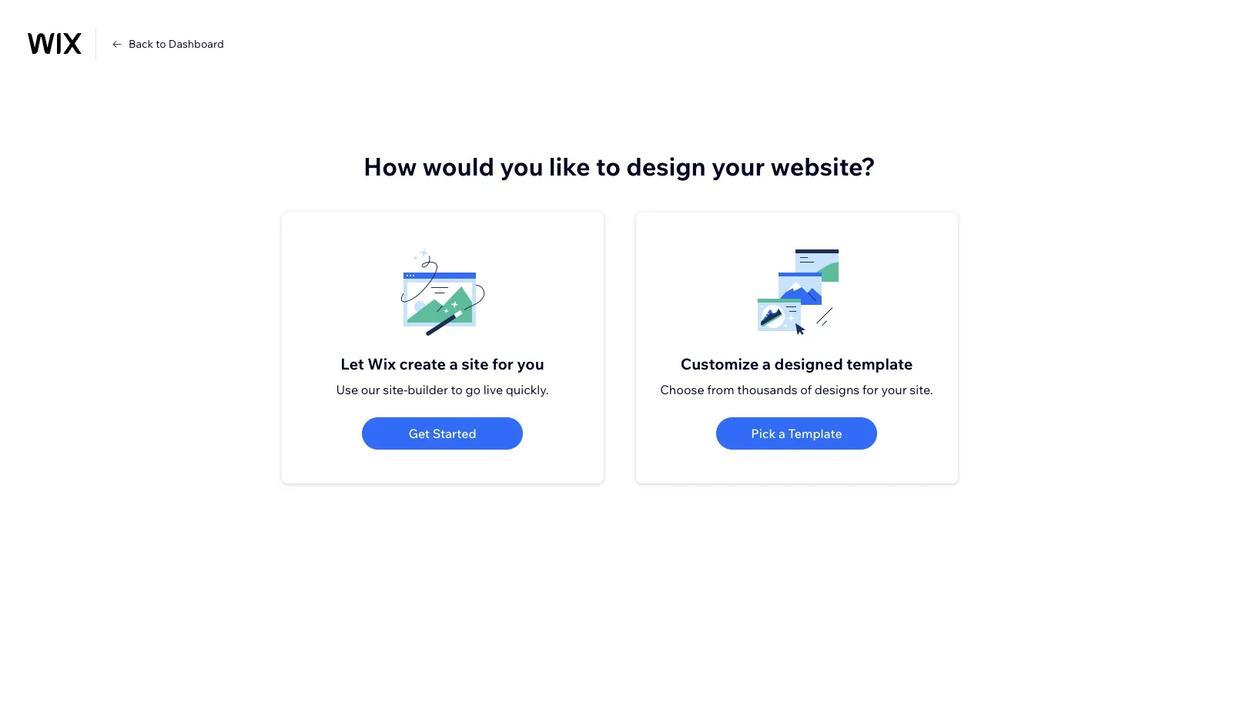 Task type: locate. For each thing, give the bounding box(es) containing it.
0 horizontal spatial to
[[156, 37, 166, 51]]

for up live
[[492, 354, 514, 374]]

1 vertical spatial for
[[863, 382, 879, 398]]

back to dashboard
[[129, 37, 224, 51]]

a inside button
[[779, 426, 786, 441]]

1 horizontal spatial your
[[882, 382, 907, 398]]

0 vertical spatial for
[[492, 354, 514, 374]]

2 vertical spatial to
[[451, 382, 463, 398]]

1 horizontal spatial to
[[451, 382, 463, 398]]

a right pick
[[779, 426, 786, 441]]

you up quickly.
[[517, 354, 544, 374]]

back
[[129, 37, 153, 51]]

your for site.
[[882, 382, 907, 398]]

to right back
[[156, 37, 166, 51]]

to for how would you like to design your website?
[[596, 151, 621, 182]]

your right design
[[712, 151, 765, 182]]

designed
[[775, 354, 843, 374]]

get
[[409, 426, 430, 441]]

get started
[[409, 426, 477, 441]]

a for pick
[[779, 426, 786, 441]]

would
[[423, 151, 495, 182]]

1 vertical spatial to
[[596, 151, 621, 182]]

for down template at right
[[863, 382, 879, 398]]

create
[[399, 354, 446, 374]]

for
[[492, 354, 514, 374], [863, 382, 879, 398]]

you
[[500, 151, 544, 182], [517, 354, 544, 374]]

you left 'like'
[[500, 151, 544, 182]]

use our site-builder to go live quickly.
[[336, 382, 549, 398]]

builder
[[408, 382, 448, 398]]

pick a template
[[751, 426, 843, 441]]

your
[[712, 151, 765, 182], [882, 382, 907, 398]]

designs
[[815, 382, 860, 398]]

how would you like to design your website?
[[364, 151, 876, 182]]

0 horizontal spatial your
[[712, 151, 765, 182]]

1 horizontal spatial a
[[763, 354, 771, 374]]

let wix create a site for you
[[341, 354, 544, 374]]

2 horizontal spatial a
[[779, 426, 786, 441]]

choose
[[661, 382, 705, 398]]

a up the thousands
[[763, 354, 771, 374]]

a left site at the left
[[450, 354, 458, 374]]

to left go
[[451, 382, 463, 398]]

1 vertical spatial your
[[882, 382, 907, 398]]

a
[[450, 354, 458, 374], [763, 354, 771, 374], [779, 426, 786, 441]]

to right 'like'
[[596, 151, 621, 182]]

0 horizontal spatial for
[[492, 354, 514, 374]]

your left site.
[[882, 382, 907, 398]]

quickly.
[[506, 382, 549, 398]]

live
[[484, 382, 503, 398]]

0 vertical spatial your
[[712, 151, 765, 182]]

a for customize
[[763, 354, 771, 374]]

1 horizontal spatial for
[[863, 382, 879, 398]]

customize a designed template
[[681, 354, 913, 374]]

thousands
[[737, 382, 798, 398]]

to
[[156, 37, 166, 51], [596, 151, 621, 182], [451, 382, 463, 398]]

your for website?
[[712, 151, 765, 182]]

template
[[847, 354, 913, 374]]

of
[[801, 382, 812, 398]]

2 horizontal spatial to
[[596, 151, 621, 182]]



Task type: describe. For each thing, give the bounding box(es) containing it.
our
[[361, 382, 380, 398]]

get started button
[[362, 418, 523, 450]]

like
[[549, 151, 591, 182]]

template
[[788, 426, 843, 441]]

from
[[707, 382, 735, 398]]

0 vertical spatial to
[[156, 37, 166, 51]]

dashboard
[[169, 37, 224, 51]]

customize
[[681, 354, 759, 374]]

pick
[[751, 426, 776, 441]]

choose from thousands of designs for your site.
[[661, 382, 933, 398]]

1 vertical spatial you
[[517, 354, 544, 374]]

site.
[[910, 382, 933, 398]]

use
[[336, 382, 358, 398]]

for for site
[[492, 354, 514, 374]]

site-
[[383, 382, 408, 398]]

0 vertical spatial you
[[500, 151, 544, 182]]

back to dashboard button
[[110, 37, 224, 51]]

pick a template button
[[716, 418, 877, 450]]

website?
[[771, 151, 876, 182]]

let
[[341, 354, 364, 374]]

to for use our site-builder to go live quickly.
[[451, 382, 463, 398]]

design
[[627, 151, 706, 182]]

go
[[466, 382, 481, 398]]

for for designs
[[863, 382, 879, 398]]

wix
[[368, 354, 396, 374]]

started
[[433, 426, 477, 441]]

site
[[462, 354, 489, 374]]

0 horizontal spatial a
[[450, 354, 458, 374]]

how
[[364, 151, 417, 182]]



Task type: vqa. For each thing, say whether or not it's contained in the screenshot.
topmost the to
yes



